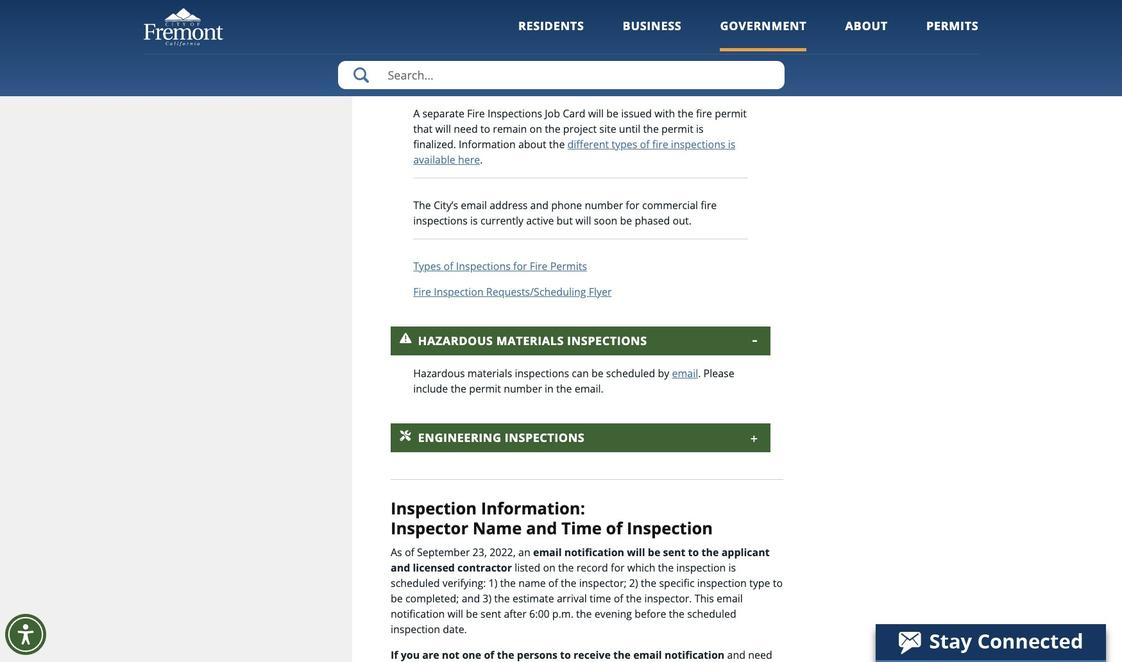 Task type: locate. For each thing, give the bounding box(es) containing it.
on inside listed on the record for which the inspection is scheduled verifying: 1) the name of the inspector; 2) the specific inspection type to be completed; and 3) the estimate arrival time of the inspector. this email notification will be sent after 6:00 p.m. the evening before the scheduled inspection date.
[[543, 561, 556, 575]]

1 vertical spatial notification
[[391, 607, 445, 621]]

contractor
[[458, 561, 512, 575]]

email notification will be sent to the applicant and licensed contractor
[[391, 546, 770, 575]]

notification up record
[[564, 546, 624, 560]]

available
[[413, 153, 455, 167]]

is inside a separate fire inspections job card will be issued with the fire permit that will need to remain on the project site until the permit is finalized. information about the
[[696, 122, 704, 136]]

0 horizontal spatial number
[[504, 382, 542, 396]]

of right types at the top right
[[640, 137, 650, 151]]

in
[[545, 382, 554, 396]]

to up information
[[480, 122, 490, 136]]

and inside the city's email address and phone number for commercial fire inspections is currently active but will soon be phased out.
[[530, 198, 549, 212]]

1 horizontal spatial number
[[585, 198, 623, 212]]

. down information
[[480, 153, 483, 167]]

1 horizontal spatial notification
[[564, 546, 624, 560]]

on left page
[[471, 61, 483, 75]]

access inside the citizen access
[[413, 4, 445, 19]]

2)
[[629, 576, 638, 591]]

specific
[[659, 576, 695, 591]]

fire inside a separate fire inspections job card will be issued with the fire permit that will need to remain on the project site until the permit is finalized. information about the
[[696, 106, 712, 121]]

1 horizontal spatial for
[[611, 561, 625, 575]]

0 vertical spatial fire
[[467, 106, 485, 121]]

and down as
[[391, 561, 410, 575]]

access up for
[[413, 4, 445, 19]]

2 vertical spatial .
[[698, 366, 701, 380]]

. inside . please include the permit number in the email.
[[698, 366, 701, 380]]

fire right commercial
[[701, 198, 717, 212]]

for up phased
[[626, 198, 640, 212]]

2 vertical spatial fire
[[413, 285, 431, 299]]

2 vertical spatial inspections
[[515, 366, 569, 380]]

scheduled down this
[[687, 607, 736, 621]]

email
[[461, 198, 487, 212], [672, 366, 698, 380], [533, 546, 562, 560], [717, 592, 743, 606]]

sent up specific
[[663, 546, 686, 560]]

0 vertical spatial notification
[[564, 546, 624, 560]]

be inside email notification will be sent to the applicant and licensed contractor
[[648, 546, 660, 560]]

fire
[[467, 106, 485, 121], [530, 259, 548, 273], [413, 285, 431, 299]]

and left 3)
[[462, 592, 480, 606]]

fire down the types
[[413, 285, 431, 299]]

inspections up the fire inspection requests/scheduling flyer link
[[456, 259, 511, 273]]

. left please
[[698, 366, 701, 380]]

that
[[413, 122, 433, 136]]

types of inspections for fire permits link
[[413, 259, 587, 273]]

fire up need
[[467, 106, 485, 121]]

as
[[391, 546, 402, 560]]

p.m.
[[552, 607, 574, 621]]

access
[[413, 4, 445, 19], [554, 46, 586, 60]]

number up soon
[[585, 198, 623, 212]]

different types of fire inspections is available here
[[413, 137, 736, 167]]

the down arrival on the bottom of page
[[576, 607, 592, 621]]

0 horizontal spatial inspections
[[413, 214, 468, 228]]

1)
[[489, 576, 497, 591]]

inspection inside for detailed steps on how to request/schedule a fire inspection online, read the city's
[[665, 30, 714, 44]]

21).
[[512, 61, 529, 75]]

0 vertical spatial number
[[585, 198, 623, 212]]

issued
[[621, 106, 652, 121]]

and inside email notification will be sent to the applicant and licensed contractor
[[391, 561, 410, 575]]

scheduled up completed;
[[391, 576, 440, 591]]

detailed
[[432, 30, 470, 44]]

inspection up this
[[697, 576, 747, 591]]

citizen for citizen access
[[670, 0, 702, 3]]

2 vertical spatial permit
[[469, 382, 501, 396]]

time
[[590, 592, 611, 606]]

fire inside the city's email address and phone number for commercial fire inspections is currently active but will soon be phased out.
[[701, 198, 717, 212]]

be up date.
[[466, 607, 478, 621]]

. up detailed
[[458, 4, 461, 19]]

inspector.
[[645, 592, 692, 606]]

and up active
[[530, 198, 549, 212]]

number inside . please include the permit number in the email.
[[504, 382, 542, 396]]

inspections down "in"
[[505, 430, 585, 445]]

be up which
[[648, 546, 660, 560]]

inspection down completed;
[[391, 623, 440, 637]]

online,
[[413, 46, 446, 60]]

listed on the record for which the inspection is scheduled verifying: 1) the name of the inspector; 2) the specific inspection type to be completed; and 3) the estimate arrival time of the inspector. this email notification will be sent after 6:00 p.m. the evening before the scheduled inspection date.
[[391, 561, 783, 637]]

city's
[[491, 46, 516, 60]]

1 horizontal spatial citizen
[[670, 0, 702, 3]]

1 vertical spatial permit
[[662, 122, 694, 136]]

city's
[[434, 198, 458, 212]]

permits
[[926, 18, 979, 33], [550, 259, 587, 273]]

the left record
[[558, 561, 574, 575]]

scheduled
[[606, 366, 655, 380], [391, 576, 440, 591], [687, 607, 736, 621]]

the down with
[[643, 122, 659, 136]]

1 horizontal spatial permit
[[662, 122, 694, 136]]

information:
[[481, 497, 585, 520]]

inspection up (scheduling
[[665, 30, 714, 44]]

number left "in"
[[504, 382, 542, 396]]

inspections down city's
[[413, 214, 468, 228]]

1 vertical spatial sent
[[481, 607, 501, 621]]

citizen down the 'how'
[[519, 46, 551, 60]]

for
[[626, 198, 640, 212], [513, 259, 527, 273], [611, 561, 625, 575]]

user
[[588, 46, 611, 60]]

0 horizontal spatial notification
[[391, 607, 445, 621]]

to inside a separate fire inspections job card will be issued with the fire permit that will need to remain on the project site until the permit is finalized. information about the
[[480, 122, 490, 136]]

on right listed
[[543, 561, 556, 575]]

listed
[[515, 561, 540, 575]]

2 horizontal spatial permit
[[715, 106, 747, 121]]

notification down completed;
[[391, 607, 445, 621]]

email inside listed on the record for which the inspection is scheduled verifying: 1) the name of the inspector; 2) the specific inspection type to be completed; and 3) the estimate arrival time of the inspector. this email notification will be sent after 6:00 p.m. the evening before the scheduled inspection date.
[[717, 592, 743, 606]]

and inside listed on the record for which the inspection is scheduled verifying: 1) the name of the inspector; 2) the specific inspection type to be completed; and 3) the estimate arrival time of the inspector. this email notification will be sent after 6:00 p.m. the evening before the scheduled inspection date.
[[462, 592, 480, 606]]

phone
[[551, 198, 582, 212]]

0 horizontal spatial .
[[458, 4, 461, 19]]

hazardous
[[418, 333, 493, 348]]

is inside listed on the record for which the inspection is scheduled verifying: 1) the name of the inspector; 2) the specific inspection type to be completed; and 3) the estimate arrival time of the inspector. this email notification will be sent after 6:00 p.m. the evening before the scheduled inspection date.
[[729, 561, 736, 575]]

date.
[[443, 623, 467, 637]]

access up search text field
[[554, 46, 586, 60]]

residents link
[[518, 18, 584, 51]]

to up specific
[[688, 546, 699, 560]]

1 vertical spatial permits
[[550, 259, 587, 273]]

citizen access user guide
[[519, 46, 642, 60]]

0 horizontal spatial citizen
[[519, 46, 551, 60]]

will inside listed on the record for which the inspection is scheduled verifying: 1) the name of the inspector; 2) the specific inspection type to be completed; and 3) the estimate arrival time of the inspector. this email notification will be sent after 6:00 p.m. the evening before the scheduled inspection date.
[[448, 607, 463, 621]]

sent inside email notification will be sent to the applicant and licensed contractor
[[663, 546, 686, 560]]

tools image
[[399, 429, 412, 442]]

the down 2)
[[626, 592, 642, 606]]

government link
[[720, 18, 807, 51]]

0 horizontal spatial sent
[[481, 607, 501, 621]]

. please include the permit number in the email.
[[413, 366, 734, 396]]

inspections inside the city's email address and phone number for commercial fire inspections is currently active but will soon be phased out.
[[413, 214, 468, 228]]

guide
[[613, 46, 642, 60]]

inspections up the remain
[[488, 106, 542, 121]]

sent down 3)
[[481, 607, 501, 621]]

on inside a separate fire inspections job card will be issued with the fire permit that will need to remain on the project site until the permit is finalized. information about the
[[530, 122, 542, 136]]

of right time at the bottom right of page
[[606, 517, 623, 539]]

number inside the city's email address and phone number for commercial fire inspections is currently active but will soon be phased out.
[[585, 198, 623, 212]]

2 horizontal spatial fire
[[530, 259, 548, 273]]

23,
[[473, 546, 487, 560]]

read
[[448, 46, 470, 60]]

notification inside email notification will be sent to the applicant and licensed contractor
[[564, 546, 624, 560]]

evening
[[595, 607, 632, 621]]

be right soon
[[620, 214, 632, 228]]

0 horizontal spatial scheduled
[[391, 576, 440, 591]]

0 vertical spatial for
[[626, 198, 640, 212]]

email right by
[[672, 366, 698, 380]]

and up an
[[526, 517, 557, 539]]

for up the inspector;
[[611, 561, 625, 575]]

of inside inspection information: inspector name and time of inspection
[[606, 517, 623, 539]]

the inside email notification will be sent to the applicant and licensed contractor
[[702, 546, 719, 560]]

a
[[413, 106, 420, 121]]

2 vertical spatial scheduled
[[687, 607, 736, 621]]

0 vertical spatial access
[[413, 4, 445, 19]]

0 vertical spatial scheduled
[[606, 366, 655, 380]]

0 vertical spatial permit
[[715, 106, 747, 121]]

will right but
[[576, 214, 591, 228]]

will up which
[[627, 546, 645, 560]]

inspections inside different types of fire inspections is available here
[[671, 137, 725, 151]]

to right the 'how'
[[539, 30, 549, 44]]

by
[[658, 366, 669, 380]]

email link
[[672, 366, 698, 380]]

1 vertical spatial number
[[504, 382, 542, 396]]

0 horizontal spatial access
[[413, 4, 445, 19]]

sent inside listed on the record for which the inspection is scheduled verifying: 1) the name of the inspector; 2) the specific inspection type to be completed; and 3) the estimate arrival time of the inspector. this email notification will be sent after 6:00 p.m. the evening before the scheduled inspection date.
[[481, 607, 501, 621]]

please
[[704, 366, 734, 380]]

inspection
[[665, 30, 714, 44], [676, 561, 726, 575], [697, 576, 747, 591], [391, 623, 440, 637]]

completed;
[[405, 592, 459, 606]]

but
[[557, 214, 573, 228]]

on up city's
[[501, 30, 514, 44]]

fire down with
[[652, 137, 668, 151]]

a separate fire inspections job card will be issued with the fire permit that will need to remain on the project site until the permit is finalized. information about the
[[413, 106, 747, 151]]

inspections up "in"
[[515, 366, 569, 380]]

fire inside a separate fire inspections job card will be issued with the fire permit that will need to remain on the project site until the permit is finalized. information about the
[[467, 106, 485, 121]]

permits link
[[926, 18, 979, 51]]

permits inside tab list
[[550, 259, 587, 273]]

will inside email notification will be sent to the applicant and licensed contractor
[[627, 546, 645, 560]]

inspection up specific
[[676, 561, 726, 575]]

an
[[518, 546, 530, 560]]

the
[[413, 198, 431, 212]]

1 horizontal spatial fire
[[467, 106, 485, 121]]

1 horizontal spatial scheduled
[[606, 366, 655, 380]]

email inside the city's email address and phone number for commercial fire inspections is currently active but will soon be phased out.
[[461, 198, 487, 212]]

scheduled left by
[[606, 366, 655, 380]]

email right this
[[717, 592, 743, 606]]

engineering
[[418, 430, 501, 445]]

the left the applicant
[[702, 546, 719, 560]]

notification inside listed on the record for which the inspection is scheduled verifying: 1) the name of the inspector; 2) the specific inspection type to be completed; and 3) the estimate arrival time of the inspector. this email notification will be sent after 6:00 p.m. the evening before the scheduled inspection date.
[[391, 607, 445, 621]]

job
[[545, 106, 560, 121]]

inspections down online, at the left
[[413, 61, 468, 75]]

inspection up september
[[391, 497, 477, 520]]

1 horizontal spatial permits
[[926, 18, 979, 33]]

be up site
[[607, 106, 619, 121]]

fire inside for detailed steps on how to request/schedule a fire inspection online, read the city's
[[646, 30, 662, 44]]

2022,
[[490, 546, 516, 560]]

1 vertical spatial citizen
[[519, 46, 551, 60]]

site
[[599, 122, 616, 136]]

1 vertical spatial access
[[554, 46, 586, 60]]

the inside for detailed steps on how to request/schedule a fire inspection online, read the city's
[[473, 46, 489, 60]]

2 vertical spatial for
[[611, 561, 625, 575]]

fire right with
[[696, 106, 712, 121]]

the right the 1)
[[500, 576, 516, 591]]

1 vertical spatial for
[[513, 259, 527, 273]]

0 horizontal spatial permits
[[550, 259, 587, 273]]

2 horizontal spatial for
[[626, 198, 640, 212]]

2 horizontal spatial .
[[698, 366, 701, 380]]

the down steps
[[473, 46, 489, 60]]

.
[[458, 4, 461, 19], [480, 153, 483, 167], [698, 366, 701, 380]]

is
[[696, 122, 704, 136], [728, 137, 736, 151], [470, 214, 478, 228], [729, 561, 736, 575]]

inspections inside a separate fire inspections job card will be issued with the fire permit that will need to remain on the project site until the permit is finalized. information about the
[[488, 106, 542, 121]]

tab list
[[391, 0, 771, 452]]

for up fire inspection requests/scheduling flyer
[[513, 259, 527, 273]]

1 horizontal spatial sent
[[663, 546, 686, 560]]

estimate
[[513, 592, 554, 606]]

0 horizontal spatial permit
[[469, 382, 501, 396]]

email right city's
[[461, 198, 487, 212]]

to inside email notification will be sent to the applicant and licensed contractor
[[688, 546, 699, 560]]

fire up requests/scheduling at the top
[[530, 259, 548, 273]]

on inside for detailed steps on how to request/schedule a fire inspection online, read the city's
[[501, 30, 514, 44]]

1 vertical spatial .
[[480, 153, 483, 167]]

fire inside different types of fire inspections is available here
[[652, 137, 668, 151]]

fire right a
[[646, 30, 662, 44]]

citizen access link
[[413, 0, 702, 19]]

0 vertical spatial citizen
[[670, 0, 702, 3]]

2 horizontal spatial inspections
[[671, 137, 725, 151]]

0 vertical spatial inspections
[[671, 137, 725, 151]]

1 horizontal spatial access
[[554, 46, 586, 60]]

email right an
[[533, 546, 562, 560]]

0 vertical spatial sent
[[663, 546, 686, 560]]

inspections down with
[[671, 137, 725, 151]]

to right type
[[773, 576, 783, 591]]

be inside the city's email address and phone number for commercial fire inspections is currently active but will soon be phased out.
[[620, 214, 632, 228]]

after
[[504, 607, 527, 621]]

the down hazardous
[[451, 382, 466, 396]]

different
[[568, 137, 609, 151]]

fire
[[646, 30, 662, 44], [696, 106, 712, 121], [652, 137, 668, 151], [701, 198, 717, 212]]

of
[[640, 137, 650, 151], [444, 259, 453, 273], [606, 517, 623, 539], [405, 546, 414, 560], [548, 576, 558, 591], [614, 592, 623, 606]]

citizen up business
[[670, 0, 702, 3]]

hazardous materials inspections
[[418, 333, 647, 348]]

name
[[473, 517, 522, 539]]

will up date.
[[448, 607, 463, 621]]

on up the about
[[530, 122, 542, 136]]

for
[[413, 30, 429, 44]]

will down separate
[[435, 122, 451, 136]]

citizen inside the citizen access
[[670, 0, 702, 3]]

1 vertical spatial inspections
[[413, 214, 468, 228]]



Task type: vqa. For each thing, say whether or not it's contained in the screenshot.
Inspector.
yes



Task type: describe. For each thing, give the bounding box(es) containing it.
about link
[[845, 18, 888, 51]]

0 horizontal spatial fire
[[413, 285, 431, 299]]

of right name
[[548, 576, 558, 591]]

currently
[[480, 214, 524, 228]]

the city's email address and phone number for commercial fire inspections is currently active but will soon be phased out.
[[413, 198, 717, 228]]

types
[[612, 137, 637, 151]]

phased
[[635, 214, 670, 228]]

need
[[454, 122, 478, 136]]

inspection down the types
[[434, 285, 484, 299]]

different types of fire inspections is available here link
[[413, 137, 736, 167]]

residents
[[518, 18, 584, 33]]

0 vertical spatial permits
[[926, 18, 979, 33]]

inspector;
[[579, 576, 627, 591]]

inspector
[[391, 517, 468, 539]]

out.
[[673, 214, 692, 228]]

of inside different types of fire inspections is available here
[[640, 137, 650, 151]]

types
[[413, 259, 441, 273]]

inspection up which
[[627, 517, 713, 539]]

the down inspector.
[[669, 607, 685, 621]]

is inside the city's email address and phone number for commercial fire inspections is currently active but will soon be phased out.
[[470, 214, 478, 228]]

as of september 23, 2022, an
[[391, 546, 533, 560]]

1 horizontal spatial inspections
[[515, 366, 569, 380]]

inspections inside (scheduling inspections on page 21).
[[413, 61, 468, 75]]

request/schedule
[[552, 30, 635, 44]]

email.
[[575, 382, 604, 396]]

access for citizen access user guide
[[554, 46, 586, 60]]

the up arrival on the bottom of page
[[561, 576, 577, 591]]

address
[[490, 198, 528, 212]]

a
[[638, 30, 644, 44]]

email inside email notification will be sent to the applicant and licensed contractor
[[533, 546, 562, 560]]

the right "in"
[[556, 382, 572, 396]]

on inside (scheduling inspections on page 21).
[[471, 61, 483, 75]]

stay connected image
[[876, 624, 1105, 660]]

0 vertical spatial .
[[458, 4, 461, 19]]

materials
[[496, 333, 564, 348]]

permit inside . please include the permit number in the email.
[[469, 382, 501, 396]]

this
[[695, 592, 714, 606]]

before
[[635, 607, 666, 621]]

verifying:
[[442, 576, 486, 591]]

flyer
[[589, 285, 612, 299]]

to inside listed on the record for which the inspection is scheduled verifying: 1) the name of the inspector; 2) the specific inspection type to be completed; and 3) the estimate arrival time of the inspector. this email notification will be sent after 6:00 p.m. the evening before the scheduled inspection date.
[[773, 576, 783, 591]]

september
[[417, 546, 470, 560]]

business link
[[623, 18, 682, 51]]

2 horizontal spatial scheduled
[[687, 607, 736, 621]]

fire inspection requests/scheduling flyer link
[[413, 285, 612, 299]]

here
[[458, 153, 480, 167]]

is inside different types of fire inspections is available here
[[728, 137, 736, 151]]

fire inspection requests/scheduling flyer
[[413, 285, 612, 299]]

information
[[459, 137, 516, 151]]

for inside the city's email address and phone number for commercial fire inspections is currently active but will soon be phased out.
[[626, 198, 640, 212]]

1 vertical spatial scheduled
[[391, 576, 440, 591]]

hazardous materials inspections can be scheduled by email
[[413, 366, 698, 380]]

business
[[623, 18, 682, 33]]

separate
[[422, 106, 464, 121]]

will up site
[[588, 106, 604, 121]]

will inside the city's email address and phone number for commercial fire inspections is currently active but will soon be phased out.
[[576, 214, 591, 228]]

(scheduling inspections on page 21).
[[413, 46, 700, 75]]

types of inspections for fire permits
[[413, 259, 587, 273]]

and inside inspection information: inspector name and time of inspection
[[526, 517, 557, 539]]

about
[[518, 137, 546, 151]]

tab list containing hazardous materials inspections
[[391, 0, 771, 452]]

inspections
[[567, 333, 647, 348]]

(scheduling
[[644, 46, 700, 60]]

applicant
[[722, 546, 770, 560]]

active
[[526, 214, 554, 228]]

steps
[[473, 30, 498, 44]]

access for citizen access
[[413, 4, 445, 19]]

the right 2)
[[641, 576, 657, 591]]

for detailed steps on how to request/schedule a fire inspection online, read the city's
[[413, 30, 714, 60]]

the down job
[[545, 122, 561, 136]]

to inside for detailed steps on how to request/schedule a fire inspection online, read the city's
[[539, 30, 549, 44]]

government
[[720, 18, 807, 33]]

materials
[[468, 366, 512, 380]]

the right 3)
[[494, 592, 510, 606]]

remain
[[493, 122, 527, 136]]

with
[[655, 106, 675, 121]]

exclamation point in triangle image
[[399, 332, 412, 345]]

3)
[[483, 592, 492, 606]]

finalized.
[[413, 137, 456, 151]]

card
[[563, 106, 585, 121]]

project
[[563, 122, 597, 136]]

1 horizontal spatial .
[[480, 153, 483, 167]]

Search text field
[[338, 61, 784, 89]]

citizen access user guide link
[[519, 46, 642, 60]]

page
[[486, 61, 509, 75]]

of right the types
[[444, 259, 453, 273]]

licensed
[[413, 561, 455, 575]]

1 vertical spatial fire
[[530, 259, 548, 273]]

how
[[516, 30, 537, 44]]

include
[[413, 382, 448, 396]]

of right as
[[405, 546, 414, 560]]

inspection information: inspector name and time of inspection
[[391, 497, 713, 539]]

record
[[577, 561, 608, 575]]

of up the evening
[[614, 592, 623, 606]]

citizen access
[[413, 0, 702, 19]]

until
[[619, 122, 640, 136]]

be left completed;
[[391, 592, 403, 606]]

hazardous
[[413, 366, 465, 380]]

be right can
[[592, 366, 604, 380]]

time
[[561, 517, 602, 539]]

for inside listed on the record for which the inspection is scheduled verifying: 1) the name of the inspector; 2) the specific inspection type to be completed; and 3) the estimate arrival time of the inspector. this email notification will be sent after 6:00 p.m. the evening before the scheduled inspection date.
[[611, 561, 625, 575]]

0 horizontal spatial for
[[513, 259, 527, 273]]

type
[[749, 576, 770, 591]]

citizen for citizen access user guide
[[519, 46, 551, 60]]

the right with
[[678, 106, 694, 121]]

can
[[572, 366, 589, 380]]

the right the about
[[549, 137, 565, 151]]

engineering inspections
[[418, 430, 585, 445]]

6:00
[[529, 607, 550, 621]]

be inside a separate fire inspections job card will be issued with the fire permit that will need to remain on the project site until the permit is finalized. information about the
[[607, 106, 619, 121]]

about
[[845, 18, 888, 33]]

the up specific
[[658, 561, 674, 575]]

arrival
[[557, 592, 587, 606]]



